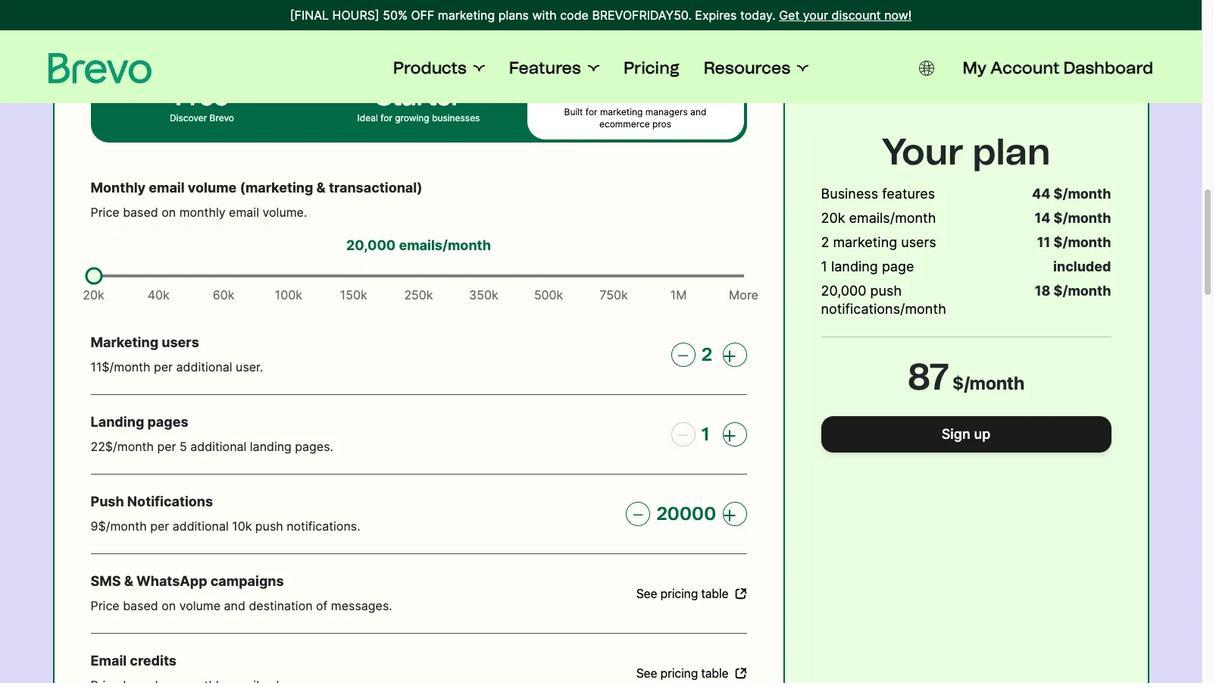 Task type: vqa. For each thing, say whether or not it's contained in the screenshot.
the top the Brevo
no



Task type: describe. For each thing, give the bounding box(es) containing it.
user.
[[236, 359, 263, 375]]

sms
[[91, 573, 121, 589]]

email
[[91, 653, 127, 669]]

$/month for 87
[[953, 372, 1025, 394]]

business for built
[[581, 77, 691, 105]]

starter
[[376, 83, 462, 111]]

emails/month for 20k emails/month
[[850, 210, 937, 226]]

volume.
[[263, 205, 307, 220]]

250k
[[404, 287, 433, 303]]

18
[[1036, 283, 1051, 299]]

sign
[[942, 426, 971, 442]]

price based on volume and destination of messages.
[[91, 598, 393, 613]]

1 landing page
[[822, 259, 915, 274]]

on for whatsapp
[[162, 598, 176, 613]]

yearly
[[986, 64, 1028, 80]]

(save
[[1031, 64, 1069, 80]]

features link
[[509, 58, 600, 79]]

get
[[780, 8, 800, 23]]

your
[[804, 8, 829, 23]]

starter ideal for growing businesses
[[358, 83, 480, 124]]

messages.
[[331, 598, 393, 613]]

monthly email volume (marketing & transactional)
[[91, 180, 423, 196]]

2 horizontal spatial marketing
[[834, 234, 898, 250]]

landing
[[91, 414, 144, 430]]

business for features
[[822, 186, 879, 202]]

button image
[[919, 61, 935, 76]]

free discover brevo
[[170, 83, 234, 124]]

price for monthly
[[91, 205, 120, 220]]

0 horizontal spatial and
[[224, 598, 246, 613]]

monthly
[[91, 180, 146, 196]]

20000
[[657, 503, 717, 525]]

pricing
[[624, 58, 680, 78]]

14
[[1035, 210, 1051, 226]]

features
[[509, 58, 581, 78]]

44 $/month
[[1033, 186, 1112, 202]]

20k for 20k
[[83, 287, 104, 303]]

sign up
[[942, 426, 991, 442]]

expires
[[696, 8, 737, 23]]

whatsapp
[[136, 573, 207, 589]]

business features
[[822, 186, 936, 202]]

20,000 emails/month
[[346, 237, 491, 253]]

18 $/month
[[1036, 283, 1112, 299]]

on for volume
[[162, 205, 176, 220]]

500k
[[534, 287, 564, 303]]

my
[[963, 58, 987, 78]]

pages.
[[295, 439, 334, 454]]

marketing inside business built for marketing managers and ecommerce pros
[[600, 106, 643, 118]]

2 for 2 marketing users
[[822, 234, 830, 250]]

11
[[1038, 234, 1051, 250]]

features
[[883, 186, 936, 202]]

email credits
[[91, 653, 177, 669]]

sms & whatsapp campaigns
[[91, 573, 284, 589]]

pricing for email credits
[[661, 667, 699, 680]]

10k
[[232, 519, 252, 534]]

for for business
[[586, 106, 598, 118]]

[final
[[290, 8, 329, 23]]

businesses
[[432, 112, 480, 124]]

1m
[[671, 287, 687, 303]]

(marketing
[[240, 180, 313, 196]]

0 horizontal spatial &
[[124, 573, 133, 589]]

1 vertical spatial landing
[[250, 439, 292, 454]]

20,000        push notifications/month
[[822, 283, 947, 317]]

100k
[[275, 287, 303, 303]]

code
[[560, 8, 589, 23]]

yearly (save 10%)
[[986, 64, 1069, 99]]

1 for 1 landing page
[[822, 259, 828, 274]]

notifications.
[[287, 519, 361, 534]]

get your discount now! link
[[780, 6, 912, 24]]

brevo
[[210, 112, 234, 124]]

44
[[1033, 186, 1051, 202]]

managers
[[646, 106, 688, 118]]

ecommerce
[[600, 118, 650, 130]]

products link
[[393, 58, 485, 79]]

based for email
[[123, 205, 158, 220]]

plan
[[973, 130, 1051, 174]]

notifications/month
[[822, 301, 947, 317]]

0 vertical spatial marketing
[[438, 8, 495, 23]]

14 $/month
[[1035, 210, 1112, 226]]

resources link
[[704, 58, 809, 79]]

— for 2
[[678, 348, 689, 362]]

— button for 20000
[[626, 502, 651, 526]]

destination
[[249, 598, 313, 613]]

pros
[[653, 118, 672, 130]]

price for sms
[[91, 598, 120, 613]]

50%
[[383, 8, 408, 23]]

22$/month per 5 additional landing pages.
[[91, 439, 334, 454]]

per for 2
[[154, 359, 173, 375]]

per for 20000
[[150, 519, 169, 534]]

sign up button
[[822, 416, 1112, 453]]

push inside 20,000        push notifications/month
[[871, 283, 902, 299]]

9$/month per additional 10k push notifications.
[[91, 519, 361, 534]]

20k emails/month
[[822, 210, 937, 226]]

account
[[991, 58, 1060, 78]]

11$/month
[[91, 359, 151, 375]]

— for 1
[[678, 428, 689, 441]]

87 $/month
[[908, 355, 1025, 399]]

ideal
[[358, 112, 378, 124]]

push notifications
[[91, 494, 213, 510]]

transactional)
[[329, 180, 423, 196]]

per for 1
[[157, 439, 176, 454]]



Task type: locate. For each thing, give the bounding box(es) containing it.
your
[[882, 130, 965, 174]]

2 pricing from the top
[[661, 667, 699, 680]]

1 on from the top
[[162, 205, 176, 220]]

built
[[565, 106, 583, 118]]

landing left pages.
[[250, 439, 292, 454]]

additional down notifications
[[173, 519, 229, 534]]

1 vertical spatial 2
[[702, 343, 713, 365]]

additional for 20000
[[173, 519, 229, 534]]

resources
[[704, 58, 791, 78]]

1 vertical spatial users
[[162, 334, 199, 350]]

today.
[[741, 8, 776, 23]]

1 horizontal spatial 20,000
[[822, 283, 867, 299]]

& right sms
[[124, 573, 133, 589]]

1 vertical spatial additional
[[191, 439, 247, 454]]

—
[[678, 348, 689, 362], [678, 428, 689, 441], [633, 507, 644, 521]]

0 vertical spatial per
[[154, 359, 173, 375]]

table for email credits
[[702, 667, 729, 680]]

included
[[1054, 259, 1112, 274]]

1 horizontal spatial 2
[[822, 234, 830, 250]]

emails/month
[[850, 210, 937, 226], [399, 237, 491, 253]]

for inside starter ideal for growing businesses
[[381, 112, 393, 124]]

0 vertical spatial 20k
[[822, 210, 846, 226]]

$/month for 11
[[1054, 234, 1112, 250]]

2 vertical spatial additional
[[173, 519, 229, 534]]

hours]
[[333, 8, 380, 23]]

2 vertical spatial per
[[150, 519, 169, 534]]

per down marketing users
[[154, 359, 173, 375]]

1 see pricing table from the top
[[637, 587, 729, 601]]

87
[[908, 355, 950, 399]]

$/month up included
[[1054, 234, 1112, 250]]

0 vertical spatial based
[[123, 205, 158, 220]]

based
[[123, 205, 158, 220], [123, 598, 158, 613]]

0 horizontal spatial emails/month
[[399, 237, 491, 253]]

and inside business built for marketing managers and ecommerce pros
[[691, 106, 707, 118]]

0 horizontal spatial 2
[[702, 343, 713, 365]]

1 horizontal spatial marketing
[[600, 106, 643, 118]]

1 vertical spatial &
[[124, 573, 133, 589]]

brevofriday50.
[[593, 8, 692, 23]]

1 vertical spatial —
[[678, 428, 689, 441]]

22$/month
[[91, 439, 154, 454]]

0 horizontal spatial email
[[149, 180, 185, 196]]

pricing
[[661, 587, 699, 601], [661, 667, 699, 680]]

marketing up ecommerce
[[600, 106, 643, 118]]

1 horizontal spatial landing
[[832, 259, 879, 274]]

pages
[[147, 414, 188, 430]]

push
[[871, 283, 902, 299], [255, 519, 283, 534]]

1 vertical spatial — button
[[671, 422, 696, 447]]

— button for 1
[[671, 422, 696, 447]]

1 vertical spatial see pricing table
[[637, 667, 729, 680]]

credits
[[130, 653, 177, 669]]

now!
[[885, 8, 912, 23]]

users
[[902, 234, 937, 250], [162, 334, 199, 350]]

20,000 down 1 landing page
[[822, 283, 867, 299]]

and
[[691, 106, 707, 118], [224, 598, 246, 613]]

11$/month per additional user.
[[91, 359, 263, 375]]

push
[[91, 494, 124, 510]]

350k
[[469, 287, 499, 303]]

— for 20000
[[633, 507, 644, 521]]

for right ideal
[[381, 112, 393, 124]]

landing
[[832, 259, 879, 274], [250, 439, 292, 454]]

more
[[730, 287, 759, 303]]

1 for 1
[[702, 423, 710, 445]]

0 horizontal spatial users
[[162, 334, 199, 350]]

— button for 2
[[671, 343, 696, 367]]

150k
[[340, 287, 367, 303]]

0 vertical spatial users
[[902, 234, 937, 250]]

0 vertical spatial landing
[[832, 259, 879, 274]]

1 vertical spatial emails/month
[[399, 237, 491, 253]]

1 horizontal spatial push
[[871, 283, 902, 299]]

your plan
[[882, 130, 1051, 174]]

see pricing table for sms & whatsapp campaigns
[[637, 587, 729, 601]]

0 vertical spatial email
[[149, 180, 185, 196]]

2 vertical spatial marketing
[[834, 234, 898, 250]]

2 based from the top
[[123, 598, 158, 613]]

1 horizontal spatial email
[[229, 205, 259, 220]]

0 vertical spatial 1
[[822, 259, 828, 274]]

2 marketing users
[[822, 234, 937, 250]]

1 horizontal spatial for
[[586, 106, 598, 118]]

1 horizontal spatial and
[[691, 106, 707, 118]]

1 horizontal spatial 20k
[[822, 210, 846, 226]]

0 vertical spatial additional
[[176, 359, 232, 375]]

campaigns
[[211, 573, 284, 589]]

users up page
[[902, 234, 937, 250]]

2 table from the top
[[702, 667, 729, 680]]

1 horizontal spatial &
[[317, 180, 326, 196]]

for for starter
[[381, 112, 393, 124]]

volume down sms & whatsapp campaigns at the left of the page
[[179, 598, 221, 613]]

based for &
[[123, 598, 158, 613]]

see for email credits
[[637, 667, 658, 680]]

$/month inside 87 $/month
[[953, 372, 1025, 394]]

emails/month up 250k
[[399, 237, 491, 253]]

$/month for 18
[[1054, 283, 1112, 299]]

see pricing table link for sms & whatsapp campaigns
[[637, 585, 747, 603]]

my account dashboard
[[963, 58, 1154, 78]]

price
[[91, 205, 120, 220], [91, 598, 120, 613]]

0 vertical spatial — button
[[671, 343, 696, 367]]

marketing
[[91, 334, 159, 350]]

2 on from the top
[[162, 598, 176, 613]]

business up ecommerce
[[581, 77, 691, 105]]

price based on monthly email volume.
[[91, 205, 307, 220]]

0 horizontal spatial 20k
[[83, 287, 104, 303]]

1 table from the top
[[702, 587, 729, 601]]

1 vertical spatial push
[[255, 519, 283, 534]]

brevo image
[[49, 53, 152, 83]]

20k for 20k emails/month
[[822, 210, 846, 226]]

1 see pricing table link from the top
[[637, 585, 747, 603]]

1 based from the top
[[123, 205, 158, 220]]

0 vertical spatial 20,000
[[346, 237, 396, 253]]

email up price based on monthly email volume.
[[149, 180, 185, 196]]

1 horizontal spatial users
[[902, 234, 937, 250]]

1 vertical spatial see
[[637, 667, 658, 680]]

0 vertical spatial push
[[871, 283, 902, 299]]

discount
[[832, 8, 882, 23]]

for inside business built for marketing managers and ecommerce pros
[[586, 106, 598, 118]]

see
[[637, 587, 658, 601], [637, 667, 658, 680]]

for right built
[[586, 106, 598, 118]]

pricing for sms & whatsapp campaigns
[[661, 587, 699, 601]]

0 vertical spatial see pricing table link
[[637, 585, 747, 603]]

0 vertical spatial and
[[691, 106, 707, 118]]

and right the managers
[[691, 106, 707, 118]]

20k down business features
[[822, 210, 846, 226]]

0 horizontal spatial 1
[[702, 423, 710, 445]]

marketing up 1 landing page
[[834, 234, 898, 250]]

— button
[[671, 343, 696, 367], [671, 422, 696, 447], [626, 502, 651, 526]]

0 vertical spatial table
[[702, 587, 729, 601]]

1 vertical spatial pricing
[[661, 667, 699, 680]]

1 vertical spatial 20k
[[83, 287, 104, 303]]

up
[[975, 426, 991, 442]]

0 horizontal spatial business
[[581, 77, 691, 105]]

0 horizontal spatial 20,000
[[346, 237, 396, 253]]

email down monthly email volume (marketing & transactional)
[[229, 205, 259, 220]]

1 see from the top
[[637, 587, 658, 601]]

0 vertical spatial pricing
[[661, 587, 699, 601]]

1 price from the top
[[91, 205, 120, 220]]

20,000 for 20,000 emails/month
[[346, 237, 396, 253]]

1 vertical spatial on
[[162, 598, 176, 613]]

1 vertical spatial see pricing table link
[[637, 664, 747, 682]]

table for sms & whatsapp campaigns
[[702, 587, 729, 601]]

1 horizontal spatial emails/month
[[850, 210, 937, 226]]

2 see pricing table from the top
[[637, 667, 729, 680]]

off
[[411, 8, 435, 23]]

for
[[586, 106, 598, 118], [381, 112, 393, 124]]

0 vertical spatial business
[[581, 77, 691, 105]]

1 vertical spatial 20,000
[[822, 283, 867, 299]]

$/month up 14 $/month
[[1054, 186, 1112, 202]]

see for sms & whatsapp campaigns
[[637, 587, 658, 601]]

2 price from the top
[[91, 598, 120, 613]]

2 vertical spatial — button
[[626, 502, 651, 526]]

plans
[[499, 8, 529, 23]]

0 horizontal spatial for
[[381, 112, 393, 124]]

products
[[393, 58, 467, 78]]

volume up monthly
[[188, 180, 237, 196]]

&
[[317, 180, 326, 196], [124, 573, 133, 589]]

see pricing table link for email credits
[[637, 664, 747, 682]]

marketing right off
[[438, 8, 495, 23]]

0 vertical spatial see
[[637, 587, 658, 601]]

see pricing table link
[[637, 585, 747, 603], [637, 664, 747, 682]]

10%)
[[986, 83, 1019, 99]]

$/month for 14
[[1054, 210, 1112, 226]]

business inside business built for marketing managers and ecommerce pros
[[581, 77, 691, 105]]

1 vertical spatial and
[[224, 598, 246, 613]]

5
[[180, 439, 187, 454]]

monthly
[[179, 205, 226, 220]]

per left 5
[[157, 439, 176, 454]]

pricing slider desktop slider
[[85, 267, 102, 285]]

0 vertical spatial &
[[317, 180, 326, 196]]

additional for 2
[[176, 359, 232, 375]]

1 vertical spatial 1
[[702, 423, 710, 445]]

1 horizontal spatial business
[[822, 186, 879, 202]]

0 vertical spatial on
[[162, 205, 176, 220]]

$/month up 11 $/month
[[1054, 210, 1112, 226]]

2 see pricing table link from the top
[[637, 664, 747, 682]]

0 vertical spatial price
[[91, 205, 120, 220]]

9$/month
[[91, 519, 147, 534]]

[final hours] 50% off marketing plans with code brevofriday50. expires today. get your discount now!
[[290, 8, 912, 23]]

1 vertical spatial per
[[157, 439, 176, 454]]

additional right 5
[[191, 439, 247, 454]]

emails/month up the 2 marketing users
[[850, 210, 937, 226]]

with
[[533, 8, 557, 23]]

2 vertical spatial —
[[633, 507, 644, 521]]

my account dashboard link
[[963, 58, 1154, 79]]

price down sms
[[91, 598, 120, 613]]

push up notifications/month
[[871, 283, 902, 299]]

1 vertical spatial based
[[123, 598, 158, 613]]

1 vertical spatial price
[[91, 598, 120, 613]]

$/month down included
[[1054, 283, 1112, 299]]

0 horizontal spatial landing
[[250, 439, 292, 454]]

2 for 2
[[702, 343, 713, 365]]

page
[[883, 259, 915, 274]]

1 vertical spatial table
[[702, 667, 729, 680]]

11 $/month
[[1038, 234, 1112, 250]]

per
[[154, 359, 173, 375], [157, 439, 176, 454], [150, 519, 169, 534]]

& right (marketing
[[317, 180, 326, 196]]

discover
[[170, 112, 207, 124]]

see pricing table for email credits
[[637, 667, 729, 680]]

growing
[[395, 112, 430, 124]]

based down monthly
[[123, 205, 158, 220]]

price down monthly
[[91, 205, 120, 220]]

0 horizontal spatial push
[[255, 519, 283, 534]]

1 vertical spatial volume
[[179, 598, 221, 613]]

1 vertical spatial marketing
[[600, 106, 643, 118]]

20,000 for 20,000        push notifications/month
[[822, 283, 867, 299]]

volume
[[188, 180, 237, 196], [179, 598, 221, 613]]

0 vertical spatial volume
[[188, 180, 237, 196]]

1 vertical spatial business
[[822, 186, 879, 202]]

20k down pricing slider desktop slider
[[83, 287, 104, 303]]

per down the push notifications
[[150, 519, 169, 534]]

push right the 10k
[[255, 519, 283, 534]]

0 vertical spatial emails/month
[[850, 210, 937, 226]]

$/month up up
[[953, 372, 1025, 394]]

of
[[316, 598, 328, 613]]

additional left user.
[[176, 359, 232, 375]]

landing down the 2 marketing users
[[832, 259, 879, 274]]

table
[[702, 587, 729, 601], [702, 667, 729, 680]]

0 vertical spatial 2
[[822, 234, 830, 250]]

20,000 inside 20,000        push notifications/month
[[822, 283, 867, 299]]

40k
[[148, 287, 170, 303]]

pricing link
[[624, 58, 680, 79]]

and down campaigns
[[224, 598, 246, 613]]

2 see from the top
[[637, 667, 658, 680]]

business up 20k emails/month
[[822, 186, 879, 202]]

0 vertical spatial —
[[678, 348, 689, 362]]

1 horizontal spatial 1
[[822, 259, 828, 274]]

emails/month for 20,000 emails/month
[[399, 237, 491, 253]]

$/month for 44
[[1054, 186, 1112, 202]]

1 vertical spatial email
[[229, 205, 259, 220]]

based down whatsapp
[[123, 598, 158, 613]]

on down whatsapp
[[162, 598, 176, 613]]

business built for marketing managers and ecommerce pros
[[565, 77, 707, 130]]

0 vertical spatial see pricing table
[[637, 587, 729, 601]]

on left monthly
[[162, 205, 176, 220]]

0 horizontal spatial marketing
[[438, 8, 495, 23]]

20,000 up 150k
[[346, 237, 396, 253]]

users up 11$/month per additional user.
[[162, 334, 199, 350]]

1 pricing from the top
[[661, 587, 699, 601]]

see pricing table
[[637, 587, 729, 601], [637, 667, 729, 680]]



